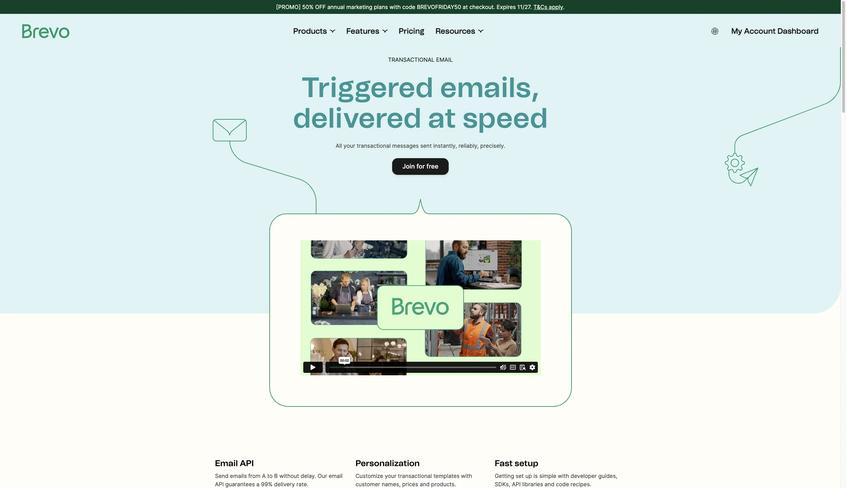 Task type: describe. For each thing, give the bounding box(es) containing it.
all
[[336, 142, 342, 149]]

your for all
[[344, 142, 355, 149]]

annual
[[328, 3, 345, 10]]

templates
[[434, 473, 460, 480]]

pricing link
[[399, 26, 425, 36]]

[promo]
[[276, 3, 301, 10]]

products.
[[431, 481, 456, 488]]

checkout.
[[470, 3, 495, 10]]

recipes.
[[571, 481, 592, 488]]

with inside customize your transactional templates with customer names, prices and products.
[[461, 473, 473, 480]]

email api
[[215, 459, 254, 469]]

b
[[274, 473, 278, 480]]

a
[[257, 481, 260, 488]]

.
[[564, 3, 565, 10]]

join
[[403, 163, 415, 170]]

our
[[318, 473, 327, 480]]

join for free
[[403, 163, 439, 170]]

to
[[267, 473, 273, 480]]

speed
[[463, 101, 548, 135]]

guides,
[[599, 473, 618, 480]]

features link
[[347, 26, 388, 36]]

instantly,
[[434, 142, 457, 149]]

expires
[[497, 3, 516, 10]]

rate.
[[297, 481, 309, 488]]

t&cs
[[534, 3, 548, 10]]

set
[[516, 473, 524, 480]]

is
[[534, 473, 538, 480]]

0 horizontal spatial with
[[390, 3, 401, 10]]

api inside send emails from a to b without delay. our email api guarantees a 99% delivery rate.
[[215, 481, 224, 488]]

products
[[293, 26, 327, 36]]

fast setup
[[495, 459, 539, 469]]

account
[[744, 26, 776, 36]]

and inside getting set up is simple with developer guides, sdks, api libraries and code recipes.
[[545, 481, 555, 488]]

my account dashboard link
[[732, 26, 819, 36]]

t&cs apply link
[[534, 3, 564, 11]]

reliably,
[[459, 142, 479, 149]]

delivery
[[274, 481, 295, 488]]

simple
[[540, 473, 557, 480]]

dashboard
[[778, 26, 819, 36]]

product video element
[[269, 227, 572, 407]]

your for customize
[[385, 473, 397, 480]]

email
[[215, 459, 238, 469]]

1 horizontal spatial api
[[240, 459, 254, 469]]

fast
[[495, 459, 513, 469]]

plans
[[374, 3, 388, 10]]

all your transactional messages sent instantly, reliably, precisely.
[[336, 142, 506, 149]]

from
[[248, 473, 261, 480]]

transactional for templates
[[398, 473, 432, 480]]

transactional for messages
[[357, 142, 391, 149]]

prices
[[402, 481, 418, 488]]

sent
[[421, 142, 432, 149]]

off
[[315, 3, 326, 10]]

names,
[[382, 481, 401, 488]]

libraries
[[523, 481, 543, 488]]

with inside getting set up is simple with developer guides, sdks, api libraries and code recipes.
[[558, 473, 569, 480]]

my
[[732, 26, 743, 36]]

guarantees
[[225, 481, 255, 488]]

emails,
[[440, 71, 540, 104]]

customer
[[356, 481, 380, 488]]



Task type: vqa. For each thing, say whether or not it's contained in the screenshot.


Task type: locate. For each thing, give the bounding box(es) containing it.
up
[[526, 473, 532, 480]]

sdks,
[[495, 481, 511, 488]]

at up instantly, at right
[[428, 101, 456, 135]]

50%
[[302, 3, 314, 10]]

code up pricing on the top of page
[[402, 3, 416, 10]]

1 horizontal spatial transactional
[[398, 473, 432, 480]]

emails
[[230, 473, 247, 480]]

for
[[417, 163, 425, 170]]

developer
[[571, 473, 597, 480]]

marketing
[[346, 3, 373, 10]]

0 horizontal spatial code
[[402, 3, 416, 10]]

api inside getting set up is simple with developer guides, sdks, api libraries and code recipes.
[[512, 481, 521, 488]]

transactional
[[388, 56, 435, 63]]

join for free button
[[392, 158, 449, 175]]

0 horizontal spatial and
[[420, 481, 430, 488]]

2 horizontal spatial with
[[558, 473, 569, 480]]

1 vertical spatial at
[[428, 101, 456, 135]]

a
[[262, 473, 266, 480]]

email
[[329, 473, 343, 480]]

getting set up is simple with developer guides, sdks, api libraries and code recipes.
[[495, 473, 618, 488]]

email
[[436, 56, 453, 63]]

your
[[344, 142, 355, 149], [385, 473, 397, 480]]

setup
[[515, 459, 539, 469]]

transactional email
[[388, 56, 453, 63]]

precisely.
[[481, 142, 506, 149]]

1 vertical spatial your
[[385, 473, 397, 480]]

delay.
[[301, 473, 316, 480]]

1 vertical spatial transactional
[[398, 473, 432, 480]]

apply
[[549, 3, 564, 10]]

your inside customize your transactional templates with customer names, prices and products.
[[385, 473, 397, 480]]

resources link
[[436, 26, 484, 36]]

send emails from a to b without delay. our email api guarantees a 99% delivery rate.
[[215, 473, 343, 488]]

at
[[463, 3, 468, 10], [428, 101, 456, 135]]

triggered
[[302, 71, 434, 104]]

[promo] 50% off annual marketing plans with code brevofriday50 at checkout. expires 11/27. t&cs apply .
[[276, 3, 565, 10]]

1 horizontal spatial with
[[461, 473, 473, 480]]

11/27.
[[518, 3, 532, 10]]

api down 'send'
[[215, 481, 224, 488]]

code inside getting set up is simple with developer guides, sdks, api libraries and code recipes.
[[556, 481, 569, 488]]

with right "simple"
[[558, 473, 569, 480]]

0 horizontal spatial your
[[344, 142, 355, 149]]

products link
[[293, 26, 335, 36]]

send
[[215, 473, 229, 480]]

customize
[[356, 473, 383, 480]]

personalization
[[356, 459, 420, 469]]

delivered
[[293, 101, 422, 135]]

1 vertical spatial code
[[556, 481, 569, 488]]

and inside customize your transactional templates with customer names, prices and products.
[[420, 481, 430, 488]]

1 horizontal spatial and
[[545, 481, 555, 488]]

my account dashboard
[[732, 26, 819, 36]]

messages
[[392, 142, 419, 149]]

transactional up prices
[[398, 473, 432, 480]]

button image
[[712, 28, 719, 35]]

at left checkout.
[[463, 3, 468, 10]]

triggered emails, delivered at speed
[[293, 71, 548, 135]]

0 horizontal spatial api
[[215, 481, 224, 488]]

with right templates
[[461, 473, 473, 480]]

your up the 'names,'
[[385, 473, 397, 480]]

api
[[240, 459, 254, 469], [215, 481, 224, 488], [512, 481, 521, 488]]

1 horizontal spatial at
[[463, 3, 468, 10]]

transactional
[[357, 142, 391, 149], [398, 473, 432, 480]]

api down set
[[512, 481, 521, 488]]

your right all
[[344, 142, 355, 149]]

and
[[420, 481, 430, 488], [545, 481, 555, 488]]

and right prices
[[420, 481, 430, 488]]

and down "simple"
[[545, 481, 555, 488]]

code
[[402, 3, 416, 10], [556, 481, 569, 488]]

with right plans
[[390, 3, 401, 10]]

1 horizontal spatial your
[[385, 473, 397, 480]]

0 horizontal spatial transactional
[[357, 142, 391, 149]]

api up from
[[240, 459, 254, 469]]

features
[[347, 26, 380, 36]]

code down "simple"
[[556, 481, 569, 488]]

2 horizontal spatial api
[[512, 481, 521, 488]]

brevo image
[[22, 24, 69, 38]]

brevofriday50
[[417, 3, 461, 10]]

customize your transactional templates with customer names, prices and products.
[[356, 473, 473, 488]]

1 horizontal spatial code
[[556, 481, 569, 488]]

transactional left messages
[[357, 142, 391, 149]]

0 vertical spatial code
[[402, 3, 416, 10]]

free
[[427, 163, 439, 170]]

0 vertical spatial transactional
[[357, 142, 391, 149]]

0 horizontal spatial at
[[428, 101, 456, 135]]

at inside "triggered emails, delivered at speed"
[[428, 101, 456, 135]]

0 vertical spatial at
[[463, 3, 468, 10]]

with
[[390, 3, 401, 10], [461, 473, 473, 480], [558, 473, 569, 480]]

getting
[[495, 473, 514, 480]]

99%
[[261, 481, 273, 488]]

2 and from the left
[[545, 481, 555, 488]]

pricing
[[399, 26, 425, 36]]

without
[[279, 473, 299, 480]]

1 and from the left
[[420, 481, 430, 488]]

0 vertical spatial your
[[344, 142, 355, 149]]

transactional inside customize your transactional templates with customer names, prices and products.
[[398, 473, 432, 480]]

resources
[[436, 26, 475, 36]]



